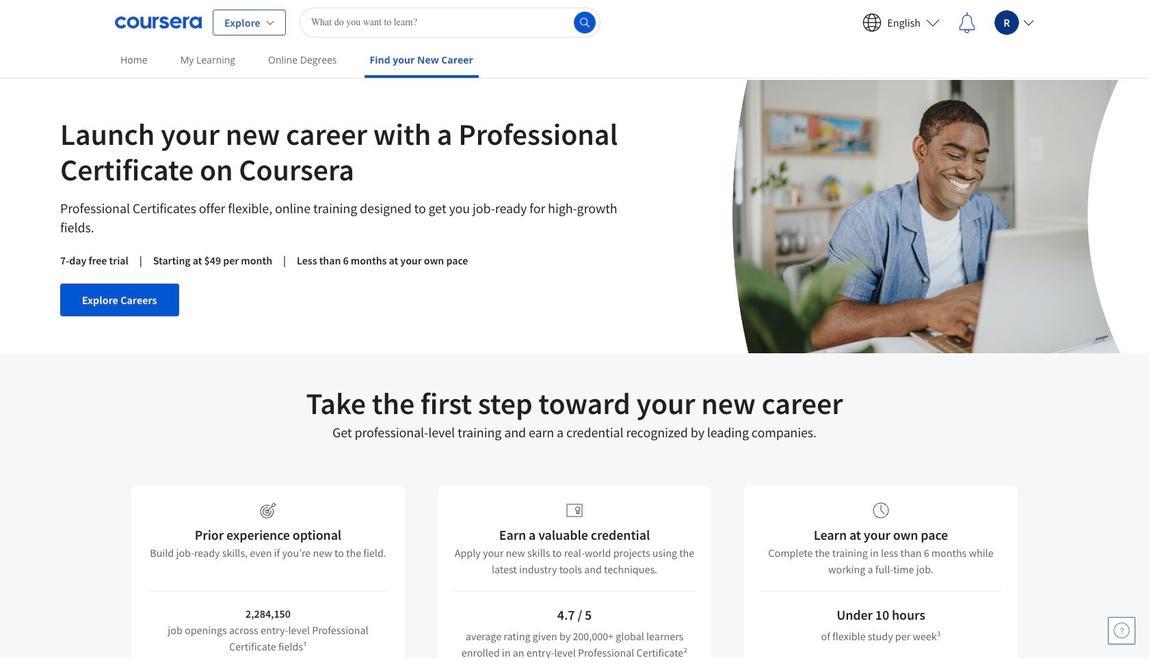 Task type: locate. For each thing, give the bounding box(es) containing it.
help center image
[[1114, 623, 1130, 640]]

None search field
[[300, 7, 601, 37]]



Task type: describe. For each thing, give the bounding box(es) containing it.
coursera image
[[115, 11, 202, 33]]

What do you want to learn? text field
[[300, 7, 601, 37]]



Task type: vqa. For each thing, say whether or not it's contained in the screenshot.
Accounting
no



